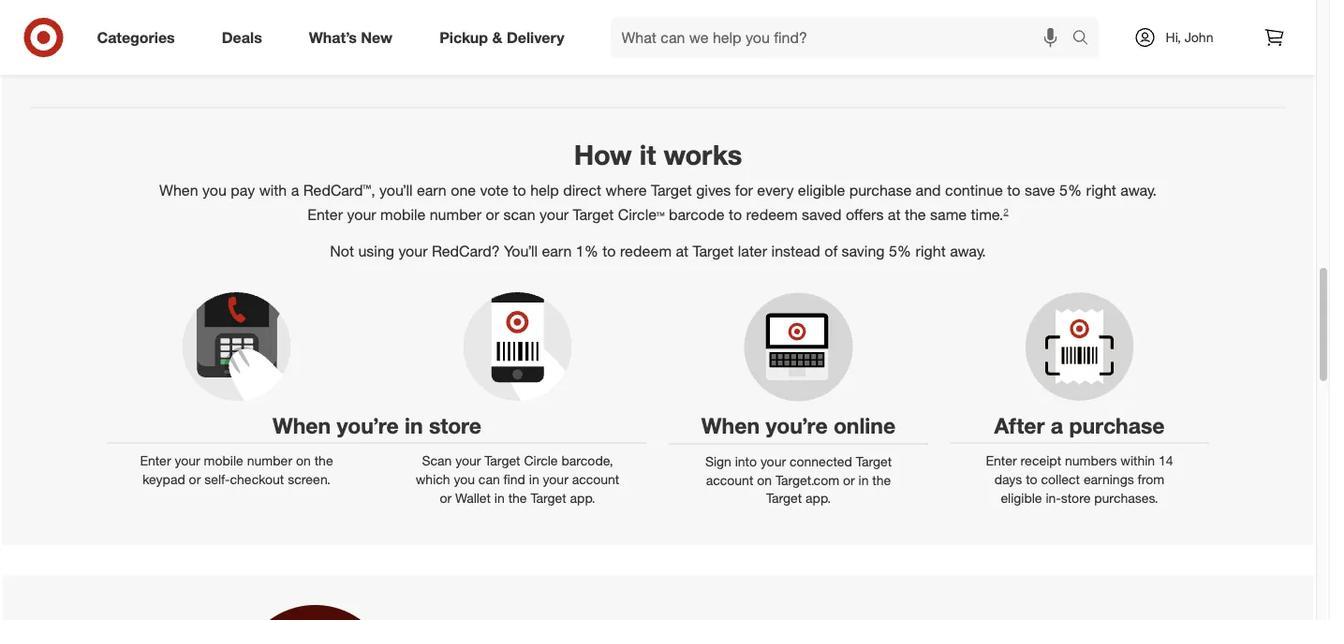 Task type: describe. For each thing, give the bounding box(es) containing it.
shop
[[580, 41, 612, 57]]

store inside enter receipt numbers within 14 days to collect earnings from eligible in-store purchases.
[[1062, 490, 1091, 506]]

purchases.
[[1095, 490, 1159, 506]]

or inside scan your target circle barcode, which you can find in your account or wallet in the target app.
[[440, 490, 452, 506]]

you inside when you pay with a redcard™, you'll earn one vote to help direct where target gives for every eligible purchase and continue to save 5% right away. enter your mobile number or scan your target circle™ barcode to redeem saved offers at the same time.
[[202, 181, 227, 200]]

saving
[[842, 242, 885, 260]]

using
[[358, 242, 394, 260]]

redcard?
[[432, 242, 500, 260]]

online
[[625, 6, 691, 32]]

and
[[916, 181, 941, 200]]

within
[[1121, 452, 1156, 469]]

your right 'using' on the top of page
[[399, 242, 428, 260]]

purchase inside when you pay with a redcard™, you'll earn one vote to help direct where target gives for every eligible purchase and continue to save 5% right away. enter your mobile number or scan your target circle™ barcode to redeem saved offers at the same time.
[[850, 181, 912, 200]]

when you're online
[[702, 413, 896, 439]]

to right vote
[[513, 181, 526, 200]]

forget to scan? enter your receipt on the dashboard.
[[914, 6, 1074, 76]]

wallet
[[455, 490, 491, 506]]

in
[[284, 6, 303, 32]]

from
[[1138, 471, 1165, 487]]

in right find
[[529, 471, 540, 487]]

collect
[[1042, 471, 1081, 487]]

barcode,
[[562, 452, 613, 469]]

your inside the sign into your connected target account on target.com or in the target app.
[[761, 453, 786, 469]]

sign into your connected target account on target.com or in the target app.
[[706, 453, 892, 507]]

categories link
[[81, 17, 198, 58]]

wallet.
[[319, 60, 358, 76]]

john
[[1185, 29, 1214, 45]]

you're for online
[[766, 413, 828, 439]]

your inside enter your mobile number on the keypad or self-checkout screen.
[[175, 452, 200, 469]]

when you pay with a redcard™, you'll earn one vote to help direct where target gives for every eligible purchase and continue to save 5% right away. enter your mobile number or scan your target circle™ barcode to redeem saved offers at the same time.
[[159, 181, 1157, 224]]

online
[[834, 413, 896, 439]]

you'll
[[504, 242, 538, 260]]

hi, john
[[1166, 29, 1214, 45]]

account inside the sign into your connected target account on target.com or in the target app.
[[706, 472, 754, 488]]

not using your redcard? you'll earn 1% to redeem at target later instead of saving 5% right away.
[[330, 242, 987, 260]]

when for when you're in store
[[273, 412, 331, 438]]

earnings
[[1084, 471, 1135, 487]]

after a purchase
[[995, 412, 1165, 438]]

scan?
[[1013, 6, 1074, 32]]

find
[[504, 471, 526, 487]]

a inside when you pay with a redcard™, you'll earn one vote to help direct where target gives for every eligible purchase and continue to save 5% right away. enter your mobile number or scan your target circle™ barcode to redeem saved offers at the same time.
[[291, 181, 299, 200]]

not
[[330, 242, 354, 260]]

dashboard.
[[961, 60, 1027, 76]]

your down redcard™,
[[347, 206, 376, 224]]

5% inside when you pay with a redcard™, you'll earn one vote to help direct where target gives for every eligible purchase and continue to save 5% right away. enter your mobile number or scan your target circle™ barcode to redeem saved offers at the same time.
[[1060, 181, 1083, 200]]

time.
[[971, 206, 1004, 224]]

where
[[606, 181, 647, 200]]

enter inside enter receipt numbers within 14 days to collect earnings from eligible in-store purchases.
[[986, 452, 1017, 469]]

enter inside the in store enter your mobile number or scan wallet.
[[239, 41, 270, 57]]

after
[[995, 412, 1045, 438]]

connected
[[790, 453, 853, 469]]

new
[[361, 28, 393, 46]]

screen.
[[288, 471, 331, 487]]

target down circle
[[531, 490, 567, 506]]

1%
[[576, 242, 599, 260]]

forget
[[914, 6, 980, 32]]

enter your mobile number on the keypad or self-checkout screen.
[[140, 452, 333, 487]]

2 link
[[1004, 205, 1009, 217]]

in inside the sign into your connected target account on target.com or in the target app.
[[859, 472, 869, 488]]

in up scan on the left of page
[[405, 412, 423, 438]]

every
[[758, 181, 794, 200]]

target.com inside the sign into your connected target account on target.com or in the target app.
[[776, 472, 840, 488]]

1 horizontal spatial purchase
[[1070, 412, 1165, 438]]

or inside the sign into your connected target account on target.com or in the target app.
[[843, 472, 855, 488]]

receipt inside enter receipt numbers within 14 days to collect earnings from eligible in-store purchases.
[[1021, 452, 1062, 469]]

in down can
[[495, 490, 505, 506]]

you'll
[[380, 181, 413, 200]]

account.
[[633, 60, 684, 76]]

with inside online shop with your target.com account.
[[615, 41, 639, 57]]

what's
[[309, 28, 357, 46]]

target down connected
[[766, 490, 802, 507]]

hi,
[[1166, 29, 1182, 45]]

in-
[[1046, 490, 1062, 506]]

one
[[451, 181, 476, 200]]

search button
[[1064, 17, 1109, 62]]

to inside forget to scan? enter your receipt on the dashboard.
[[986, 6, 1007, 32]]

0 horizontal spatial at
[[676, 242, 689, 260]]

account inside scan your target circle barcode, which you can find in your account or wallet in the target app.
[[572, 471, 620, 487]]

it
[[640, 138, 656, 172]]

of
[[825, 242, 838, 260]]

mobile inside the in store enter your mobile number or scan wallet.
[[303, 41, 342, 57]]

earn inside when you pay with a redcard™, you'll earn one vote to help direct where target gives for every eligible purchase and continue to save 5% right away. enter your mobile number or scan your target circle™ barcode to redeem saved offers at the same time.
[[417, 181, 447, 200]]

checkout
[[230, 471, 284, 487]]

number inside the in store enter your mobile number or scan wallet.
[[346, 41, 391, 57]]

numbers
[[1065, 452, 1117, 469]]

at inside when you pay with a redcard™, you'll earn one vote to help direct where target gives for every eligible purchase and continue to save 5% right away. enter your mobile number or scan your target circle™ barcode to redeem saved offers at the same time.
[[888, 206, 901, 224]]

target left later
[[693, 242, 734, 260]]

0 horizontal spatial away.
[[950, 242, 987, 260]]

2
[[1004, 205, 1009, 217]]

mobile inside when you pay with a redcard™, you'll earn one vote to help direct where target gives for every eligible purchase and continue to save 5% right away. enter your mobile number or scan your target circle™ barcode to redeem saved offers at the same time.
[[381, 206, 426, 224]]

into
[[735, 453, 757, 469]]

1 vertical spatial redeem
[[620, 242, 672, 260]]

target up find
[[485, 452, 521, 469]]

enter inside forget to scan? enter your receipt on the dashboard.
[[921, 41, 952, 57]]

deals
[[222, 28, 262, 46]]

help
[[531, 181, 559, 200]]

when you're in store
[[273, 412, 482, 438]]

when for when you're online
[[702, 413, 760, 439]]

circle™
[[618, 206, 665, 224]]

direct
[[563, 181, 602, 200]]

later
[[738, 242, 768, 260]]

14
[[1159, 452, 1174, 469]]

how it works
[[574, 138, 742, 172]]

self-
[[204, 471, 230, 487]]

your down circle
[[543, 471, 569, 487]]

1 horizontal spatial store
[[429, 412, 482, 438]]

categories
[[97, 28, 175, 46]]



Task type: vqa. For each thing, say whether or not it's contained in the screenshot.
Mobile Phone at the bottom left
no



Task type: locate. For each thing, give the bounding box(es) containing it.
2 horizontal spatial on
[[1029, 41, 1044, 57]]

1 horizontal spatial with
[[615, 41, 639, 57]]

target.com down connected
[[776, 472, 840, 488]]

when for when you pay with a redcard™, you'll earn one vote to help direct where target gives for every eligible purchase and continue to save 5% right away. enter your mobile number or scan your target circle™ barcode to redeem saved offers at the same time.
[[159, 181, 198, 200]]

pickup & delivery link
[[424, 17, 588, 58]]

enter down forget
[[921, 41, 952, 57]]

receipt
[[985, 41, 1026, 57], [1021, 452, 1062, 469]]

scan inside when you pay with a redcard™, you'll earn one vote to help direct where target gives for every eligible purchase and continue to save 5% right away. enter your mobile number or scan your target circle™ barcode to redeem saved offers at the same time.
[[504, 206, 536, 224]]

circle
[[524, 452, 558, 469]]

1 vertical spatial store
[[429, 412, 482, 438]]

eligible down days at the right
[[1001, 490, 1043, 506]]

receipt up "collect"
[[1021, 452, 1062, 469]]

on up 'screen.' at the left bottom of the page
[[296, 452, 311, 469]]

0 vertical spatial eligible
[[798, 181, 846, 200]]

2 horizontal spatial mobile
[[381, 206, 426, 224]]

enter left what's
[[239, 41, 270, 57]]

1 vertical spatial receipt
[[1021, 452, 1062, 469]]

when up sign
[[702, 413, 760, 439]]

number
[[346, 41, 391, 57], [430, 206, 482, 224], [247, 452, 292, 469]]

1 vertical spatial away.
[[950, 242, 987, 260]]

redeem
[[746, 206, 798, 224], [620, 242, 672, 260]]

scan inside the in store enter your mobile number or scan wallet.
[[288, 60, 316, 76]]

earn left 1%
[[542, 242, 572, 260]]

0 horizontal spatial number
[[247, 452, 292, 469]]

1 horizontal spatial target.com
[[776, 472, 840, 488]]

mobile up self-
[[204, 452, 243, 469]]

account down barcode,
[[572, 471, 620, 487]]

1 horizontal spatial eligible
[[1001, 490, 1043, 506]]

1 vertical spatial number
[[430, 206, 482, 224]]

0 vertical spatial right
[[1087, 181, 1117, 200]]

1 horizontal spatial when
[[273, 412, 331, 438]]

your up dashboard.
[[956, 41, 981, 57]]

mobile down you'll
[[381, 206, 426, 224]]

instead
[[772, 242, 821, 260]]

1 vertical spatial earn
[[542, 242, 572, 260]]

delivery
[[507, 28, 565, 46]]

0 vertical spatial redeem
[[746, 206, 798, 224]]

when up 'screen.' at the left bottom of the page
[[273, 412, 331, 438]]

away. inside when you pay with a redcard™, you'll earn one vote to help direct where target gives for every eligible purchase and continue to save 5% right away. enter your mobile number or scan your target circle™ barcode to redeem saved offers at the same time.
[[1121, 181, 1157, 200]]

target.com up account.
[[672, 41, 736, 57]]

0 vertical spatial store
[[309, 6, 362, 32]]

on down when you're online
[[757, 472, 772, 488]]

1 horizontal spatial scan
[[504, 206, 536, 224]]

target
[[651, 181, 692, 200], [573, 206, 614, 224], [693, 242, 734, 260], [485, 452, 521, 469], [856, 453, 892, 469], [531, 490, 567, 506], [766, 490, 802, 507]]

the down "scan?"
[[1048, 41, 1067, 57]]

on for forget
[[1029, 41, 1044, 57]]

enter up keypad
[[140, 452, 171, 469]]

eligible
[[798, 181, 846, 200], [1001, 490, 1043, 506]]

store
[[309, 6, 362, 32], [429, 412, 482, 438], [1062, 490, 1091, 506]]

you're for in
[[337, 412, 399, 438]]

days
[[995, 471, 1023, 487]]

scan down vote
[[504, 206, 536, 224]]

0 vertical spatial on
[[1029, 41, 1044, 57]]

1 vertical spatial target.com
[[776, 472, 840, 488]]

earn
[[417, 181, 447, 200], [542, 242, 572, 260]]

on inside the sign into your connected target account on target.com or in the target app.
[[757, 472, 772, 488]]

0 vertical spatial mobile
[[303, 41, 342, 57]]

0 vertical spatial target.com
[[672, 41, 736, 57]]

a
[[291, 181, 299, 200], [1051, 412, 1064, 438]]

the down online
[[873, 472, 891, 488]]

on down "scan?"
[[1029, 41, 1044, 57]]

target down online
[[856, 453, 892, 469]]

receipt inside forget to scan? enter your receipt on the dashboard.
[[985, 41, 1026, 57]]

earn left one
[[417, 181, 447, 200]]

for
[[735, 181, 753, 200]]

0 horizontal spatial account
[[572, 471, 620, 487]]

scan
[[422, 452, 452, 469]]

when inside when you pay with a redcard™, you'll earn one vote to help direct where target gives for every eligible purchase and continue to save 5% right away. enter your mobile number or scan your target circle™ barcode to redeem saved offers at the same time.
[[159, 181, 198, 200]]

store inside the in store enter your mobile number or scan wallet.
[[309, 6, 362, 32]]

mobile up wallet.
[[303, 41, 342, 57]]

5% right save
[[1060, 181, 1083, 200]]

to right 1%
[[603, 242, 616, 260]]

works
[[664, 138, 742, 172]]

keypad
[[143, 471, 185, 487]]

deals link
[[206, 17, 286, 58]]

search
[[1064, 30, 1109, 48]]

or right new
[[395, 41, 407, 57]]

when left pay
[[159, 181, 198, 200]]

right down same
[[916, 242, 946, 260]]

target down direct
[[573, 206, 614, 224]]

2 vertical spatial on
[[757, 472, 772, 488]]

0 vertical spatial receipt
[[985, 41, 1026, 57]]

at right offers
[[888, 206, 901, 224]]

0 horizontal spatial with
[[259, 181, 287, 200]]

mobile
[[303, 41, 342, 57], [381, 206, 426, 224], [204, 452, 243, 469]]

store right in
[[309, 6, 362, 32]]

at down the 'barcode' in the right of the page
[[676, 242, 689, 260]]

to right days at the right
[[1026, 471, 1038, 487]]

app. inside scan your target circle barcode, which you can find in your account or wallet in the target app.
[[570, 490, 596, 506]]

0 vertical spatial purchase
[[850, 181, 912, 200]]

1 horizontal spatial redeem
[[746, 206, 798, 224]]

0 vertical spatial 5%
[[1060, 181, 1083, 200]]

with inside when you pay with a redcard™, you'll earn one vote to help direct where target gives for every eligible purchase and continue to save 5% right away. enter your mobile number or scan your target circle™ barcode to redeem saved offers at the same time.
[[259, 181, 287, 200]]

1 horizontal spatial app.
[[806, 490, 831, 507]]

right right save
[[1087, 181, 1117, 200]]

1 horizontal spatial right
[[1087, 181, 1117, 200]]

on for sign
[[757, 472, 772, 488]]

1 vertical spatial on
[[296, 452, 311, 469]]

number up checkout
[[247, 452, 292, 469]]

account down sign
[[706, 472, 754, 488]]

the up 'screen.' at the left bottom of the page
[[315, 452, 333, 469]]

on inside enter your mobile number on the keypad or self-checkout screen.
[[296, 452, 311, 469]]

target.com
[[672, 41, 736, 57], [776, 472, 840, 488]]

the inside enter your mobile number on the keypad or self-checkout screen.
[[315, 452, 333, 469]]

your up keypad
[[175, 452, 200, 469]]

to inside enter receipt numbers within 14 days to collect earnings from eligible in-store purchases.
[[1026, 471, 1038, 487]]

0 horizontal spatial right
[[916, 242, 946, 260]]

store up scan on the left of page
[[429, 412, 482, 438]]

1 vertical spatial 5%
[[889, 242, 912, 260]]

in store enter your mobile number or scan wallet.
[[239, 6, 407, 76]]

number down one
[[430, 206, 482, 224]]

can
[[479, 471, 500, 487]]

eligible inside enter receipt numbers within 14 days to collect earnings from eligible in-store purchases.
[[1001, 490, 1043, 506]]

0 horizontal spatial mobile
[[204, 452, 243, 469]]

your up can
[[456, 452, 481, 469]]

1 vertical spatial at
[[676, 242, 689, 260]]

number inside enter your mobile number on the keypad or self-checkout screen.
[[247, 452, 292, 469]]

a right after
[[1051, 412, 1064, 438]]

purchase up within
[[1070, 412, 1165, 438]]

eligible up saved
[[798, 181, 846, 200]]

1 horizontal spatial account
[[706, 472, 754, 488]]

or down connected
[[843, 472, 855, 488]]

barcode
[[669, 206, 725, 224]]

your inside the in store enter your mobile number or scan wallet.
[[274, 41, 299, 57]]

your down in
[[274, 41, 299, 57]]

0 horizontal spatial target.com
[[672, 41, 736, 57]]

0 vertical spatial a
[[291, 181, 299, 200]]

0 horizontal spatial eligible
[[798, 181, 846, 200]]

1 horizontal spatial mobile
[[303, 41, 342, 57]]

save
[[1025, 181, 1056, 200]]

1 horizontal spatial 5%
[[1060, 181, 1083, 200]]

redcard™,
[[303, 181, 375, 200]]

purchase
[[850, 181, 912, 200], [1070, 412, 1165, 438]]

1 vertical spatial a
[[1051, 412, 1064, 438]]

0 vertical spatial away.
[[1121, 181, 1157, 200]]

or
[[395, 41, 407, 57], [486, 206, 500, 224], [189, 471, 201, 487], [843, 472, 855, 488], [440, 490, 452, 506]]

eligible inside when you pay with a redcard™, you'll earn one vote to help direct where target gives for every eligible purchase and continue to save 5% right away. enter your mobile number or scan your target circle™ barcode to redeem saved offers at the same time.
[[798, 181, 846, 200]]

the inside the sign into your connected target account on target.com or in the target app.
[[873, 472, 891, 488]]

2 vertical spatial number
[[247, 452, 292, 469]]

2 horizontal spatial when
[[702, 413, 760, 439]]

right
[[1087, 181, 1117, 200], [916, 242, 946, 260]]

your inside forget to scan? enter your receipt on the dashboard.
[[956, 41, 981, 57]]

with right pay
[[259, 181, 287, 200]]

app. down connected
[[806, 490, 831, 507]]

saved
[[802, 206, 842, 224]]

when
[[159, 181, 198, 200], [273, 412, 331, 438], [702, 413, 760, 439]]

app. down barcode,
[[570, 490, 596, 506]]

0 horizontal spatial you
[[202, 181, 227, 200]]

your down the help
[[540, 206, 569, 224]]

you inside scan your target circle barcode, which you can find in your account or wallet in the target app.
[[454, 471, 475, 487]]

0 vertical spatial scan
[[288, 60, 316, 76]]

your inside online shop with your target.com account.
[[643, 41, 669, 57]]

1 horizontal spatial you
[[454, 471, 475, 487]]

scan
[[288, 60, 316, 76], [504, 206, 536, 224]]

app.
[[570, 490, 596, 506], [806, 490, 831, 507]]

redeem inside when you pay with a redcard™, you'll earn one vote to help direct where target gives for every eligible purchase and continue to save 5% right away. enter your mobile number or scan your target circle™ barcode to redeem saved offers at the same time.
[[746, 206, 798, 224]]

enter up days at the right
[[986, 452, 1017, 469]]

1 vertical spatial purchase
[[1070, 412, 1165, 438]]

receipt up dashboard.
[[985, 41, 1026, 57]]

your
[[274, 41, 299, 57], [643, 41, 669, 57], [956, 41, 981, 57], [347, 206, 376, 224], [540, 206, 569, 224], [399, 242, 428, 260], [175, 452, 200, 469], [456, 452, 481, 469], [761, 453, 786, 469], [543, 471, 569, 487]]

number up wallet.
[[346, 41, 391, 57]]

the inside forget to scan? enter your receipt on the dashboard.
[[1048, 41, 1067, 57]]

1 horizontal spatial on
[[757, 472, 772, 488]]

in
[[405, 412, 423, 438], [529, 471, 540, 487], [859, 472, 869, 488], [495, 490, 505, 506]]

redeem down circle™ on the top left
[[620, 242, 672, 260]]

enter receipt numbers within 14 days to collect earnings from eligible in-store purchases.
[[986, 452, 1174, 506]]

vote
[[480, 181, 509, 200]]

1 vertical spatial mobile
[[381, 206, 426, 224]]

1 horizontal spatial you're
[[766, 413, 828, 439]]

or left self-
[[189, 471, 201, 487]]

1 vertical spatial eligible
[[1001, 490, 1043, 506]]

the inside scan your target circle barcode, which you can find in your account or wallet in the target app.
[[509, 490, 527, 506]]

what's new link
[[293, 17, 416, 58]]

1 vertical spatial right
[[916, 242, 946, 260]]

to
[[986, 6, 1007, 32], [513, 181, 526, 200], [1008, 181, 1021, 200], [729, 206, 742, 224], [603, 242, 616, 260], [1026, 471, 1038, 487]]

what's new
[[309, 28, 393, 46]]

offers
[[846, 206, 884, 224]]

5% right saving
[[889, 242, 912, 260]]

1 horizontal spatial number
[[346, 41, 391, 57]]

to down for
[[729, 206, 742, 224]]

enter inside enter your mobile number on the keypad or self-checkout screen.
[[140, 452, 171, 469]]

1 horizontal spatial away.
[[1121, 181, 1157, 200]]

or down which
[[440, 490, 452, 506]]

you're
[[337, 412, 399, 438], [766, 413, 828, 439]]

to up 2 link
[[1008, 181, 1021, 200]]

pickup & delivery
[[440, 28, 565, 46]]

1 vertical spatial scan
[[504, 206, 536, 224]]

store down "collect"
[[1062, 490, 1091, 506]]

0 horizontal spatial 5%
[[889, 242, 912, 260]]

1 vertical spatial with
[[259, 181, 287, 200]]

0 horizontal spatial app.
[[570, 490, 596, 506]]

0 horizontal spatial purchase
[[850, 181, 912, 200]]

on
[[1029, 41, 1044, 57], [296, 452, 311, 469], [757, 472, 772, 488]]

to left "scan?"
[[986, 6, 1007, 32]]

app. inside the sign into your connected target account on target.com or in the target app.
[[806, 490, 831, 507]]

target.com inside online shop with your target.com account.
[[672, 41, 736, 57]]

your up account.
[[643, 41, 669, 57]]

or down vote
[[486, 206, 500, 224]]

0 horizontal spatial on
[[296, 452, 311, 469]]

which
[[416, 471, 450, 487]]

redeem down every
[[746, 206, 798, 224]]

you up wallet
[[454, 471, 475, 487]]

0 vertical spatial at
[[888, 206, 901, 224]]

1 horizontal spatial at
[[888, 206, 901, 224]]

on inside forget to scan? enter your receipt on the dashboard.
[[1029, 41, 1044, 57]]

0 horizontal spatial earn
[[417, 181, 447, 200]]

0 horizontal spatial store
[[309, 6, 362, 32]]

2 vertical spatial store
[[1062, 490, 1091, 506]]

a left redcard™,
[[291, 181, 299, 200]]

the inside when you pay with a redcard™, you'll earn one vote to help direct where target gives for every eligible purchase and continue to save 5% right away. enter your mobile number or scan your target circle™ barcode to redeem saved offers at the same time.
[[905, 206, 926, 224]]

or inside enter your mobile number on the keypad or self-checkout screen.
[[189, 471, 201, 487]]

pay
[[231, 181, 255, 200]]

enter
[[239, 41, 270, 57], [921, 41, 952, 57], [308, 206, 343, 224], [140, 452, 171, 469], [986, 452, 1017, 469]]

1 horizontal spatial earn
[[542, 242, 572, 260]]

with right shop
[[615, 41, 639, 57]]

2 horizontal spatial number
[[430, 206, 482, 224]]

in down online
[[859, 472, 869, 488]]

0 horizontal spatial you're
[[337, 412, 399, 438]]

scan your target circle barcode, which you can find in your account or wallet in the target app.
[[416, 452, 620, 506]]

you
[[202, 181, 227, 200], [454, 471, 475, 487]]

enter down redcard™,
[[308, 206, 343, 224]]

0 horizontal spatial a
[[291, 181, 299, 200]]

with
[[615, 41, 639, 57], [259, 181, 287, 200]]

enter inside when you pay with a redcard™, you'll earn one vote to help direct where target gives for every eligible purchase and continue to save 5% right away. enter your mobile number or scan your target circle™ barcode to redeem saved offers at the same time.
[[308, 206, 343, 224]]

online shop with your target.com account.
[[580, 6, 736, 76]]

account
[[572, 471, 620, 487], [706, 472, 754, 488]]

1 horizontal spatial a
[[1051, 412, 1064, 438]]

0 vertical spatial you
[[202, 181, 227, 200]]

0 vertical spatial number
[[346, 41, 391, 57]]

pickup
[[440, 28, 488, 46]]

sign
[[706, 453, 732, 469]]

gives
[[696, 181, 731, 200]]

your right into
[[761, 453, 786, 469]]

2 vertical spatial mobile
[[204, 452, 243, 469]]

target up the 'barcode' in the right of the page
[[651, 181, 692, 200]]

right inside when you pay with a redcard™, you'll earn one vote to help direct where target gives for every eligible purchase and continue to save 5% right away. enter your mobile number or scan your target circle™ barcode to redeem saved offers at the same time.
[[1087, 181, 1117, 200]]

the down find
[[509, 490, 527, 506]]

1 vertical spatial you
[[454, 471, 475, 487]]

0 vertical spatial earn
[[417, 181, 447, 200]]

&
[[492, 28, 503, 46]]

mobile inside enter your mobile number on the keypad or self-checkout screen.
[[204, 452, 243, 469]]

continue
[[946, 181, 1004, 200]]

2 horizontal spatial store
[[1062, 490, 1091, 506]]

0 horizontal spatial when
[[159, 181, 198, 200]]

same
[[931, 206, 967, 224]]

the down the and
[[905, 206, 926, 224]]

scan left wallet.
[[288, 60, 316, 76]]

or inside the in store enter your mobile number or scan wallet.
[[395, 41, 407, 57]]

0 horizontal spatial redeem
[[620, 242, 672, 260]]

0 vertical spatial with
[[615, 41, 639, 57]]

or inside when you pay with a redcard™, you'll earn one vote to help direct where target gives for every eligible purchase and continue to save 5% right away. enter your mobile number or scan your target circle™ barcode to redeem saved offers at the same time.
[[486, 206, 500, 224]]

What can we help you find? suggestions appear below search field
[[611, 17, 1077, 58]]

how
[[574, 138, 632, 172]]

number inside when you pay with a redcard™, you'll earn one vote to help direct where target gives for every eligible purchase and continue to save 5% right away. enter your mobile number or scan your target circle™ barcode to redeem saved offers at the same time.
[[430, 206, 482, 224]]

purchase up offers
[[850, 181, 912, 200]]

you left pay
[[202, 181, 227, 200]]

0 horizontal spatial scan
[[288, 60, 316, 76]]



